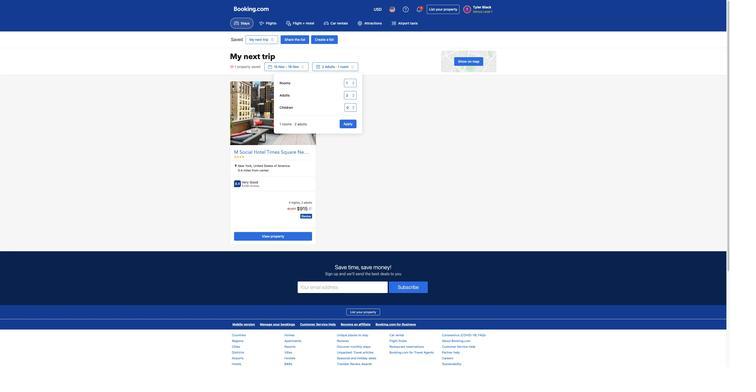 Task type: describe. For each thing, give the bounding box(es) containing it.
show
[[459, 59, 467, 64]]

agents
[[424, 351, 434, 355]]

reviews
[[337, 339, 349, 343]]

travel inside car rental flight finder restaurant reservations booking.com for travel agents
[[415, 351, 423, 355]]

black
[[483, 5, 492, 9]]

stays
[[241, 21, 250, 25]]

rated element
[[242, 180, 260, 185]]

view property
[[262, 234, 285, 238]]

homes
[[285, 333, 295, 337]]

flights link
[[256, 18, 281, 29]]

1 horizontal spatial adults
[[325, 65, 335, 69]]

seasonal and holiday deals link
[[337, 356, 377, 360]]

apartments link
[[285, 339, 302, 343]]

booking.com for business link
[[374, 319, 419, 330]]

countries
[[232, 333, 246, 337]]

coronavirus (covid-19) faqs about booking.com customer service help partner help careers sustainability
[[443, 333, 486, 366]]

1 nov from the left
[[279, 65, 285, 69]]

new york, united states of america
[[238, 164, 290, 168]]

hostels
[[285, 356, 296, 360]]

review
[[351, 362, 361, 366]]

1 vertical spatial new
[[238, 164, 245, 168]]

holiday
[[358, 356, 368, 360]]

b&bs
[[285, 362, 293, 366]]

save
[[335, 264, 347, 271]]

stays link
[[231, 18, 254, 29]]

airport taxis link
[[388, 18, 422, 29]]

my inside button
[[250, 38, 255, 42]]

save time, save money! sign up and we'll send the best deals to you
[[325, 264, 402, 276]]

0 horizontal spatial 2
[[295, 122, 297, 126]]

2 adults                                           · 1 room
[[322, 65, 349, 69]]

1 horizontal spatial list
[[430, 7, 435, 11]]

version
[[244, 323, 255, 326]]

on
[[468, 59, 472, 64]]

list your property inside save time, save money! footer
[[351, 310, 377, 314]]

apply button
[[340, 120, 357, 128]]

customer service help
[[300, 323, 336, 326]]

8.4
[[235, 182, 240, 186]]

about booking.com link
[[443, 339, 471, 343]]

1 vertical spatial adults
[[304, 201, 313, 204]]

partner help link
[[443, 351, 460, 355]]

8.4 very good 8,596 reviews
[[235, 180, 260, 187]]

· for 1
[[336, 65, 337, 69]]

1 horizontal spatial new
[[298, 149, 308, 156]]

regions link
[[232, 339, 244, 343]]

taxis
[[411, 21, 418, 25]]

genius
[[474, 10, 483, 13]]

0 horizontal spatial flight
[[293, 21, 302, 25]]

mobile
[[233, 323, 243, 326]]

flights
[[266, 21, 277, 25]]

sign
[[325, 272, 333, 276]]

show on map
[[459, 59, 480, 64]]

usd
[[374, 7, 382, 12]]

business
[[402, 323, 416, 326]]

view property link
[[234, 232, 313, 241]]

0 horizontal spatial list your property link
[[347, 309, 380, 316]]

hotel for social
[[254, 149, 266, 156]]

to inside 'save time, save money! sign up and we'll send the best deals to you'
[[391, 272, 395, 276]]

booking.com for travel agents link
[[390, 351, 434, 355]]

unpacked: travel articles link
[[337, 351, 374, 355]]

best
[[372, 272, 380, 276]]

1 property saved
[[235, 65, 261, 69]]

booking.com for business
[[376, 323, 416, 326]]

travel inside unique places to stay reviews discover monthly stays unpacked: travel articles seasonal and holiday deals traveller review awards
[[354, 351, 363, 355]]

car rentals
[[331, 21, 348, 25]]

1 vertical spatial next
[[244, 52, 260, 62]]

sustainability
[[443, 362, 462, 366]]

0 vertical spatial adults
[[298, 122, 307, 126]]

car rental link
[[390, 333, 404, 337]]

· for 2
[[293, 122, 294, 126]]

next inside button
[[255, 38, 262, 42]]

social
[[240, 149, 253, 156]]

homes link
[[285, 333, 295, 337]]

cities link
[[232, 345, 240, 349]]

become an affiliate link
[[339, 319, 373, 330]]

unpacked:
[[337, 351, 353, 355]]

trip inside button
[[263, 38, 269, 42]]

2 horizontal spatial 2
[[322, 65, 324, 69]]

8,596
[[242, 184, 249, 187]]

careers link
[[443, 356, 454, 360]]

york,
[[246, 164, 253, 168]]

faqs
[[479, 333, 486, 337]]

cities
[[232, 345, 240, 349]]

mobile version
[[233, 323, 255, 326]]

states
[[264, 164, 273, 168]]

you
[[396, 272, 402, 276]]

$1,017
[[288, 207, 296, 211]]

my next trip button
[[246, 35, 278, 44]]

list for create a list
[[330, 38, 334, 42]]

send
[[356, 272, 364, 276]]

customer inside coronavirus (covid-19) faqs about booking.com customer service help partner help careers sustainability
[[443, 345, 457, 349]]

villas
[[285, 351, 292, 355]]

booking.com inside navigation
[[376, 323, 396, 326]]

finder
[[399, 339, 407, 343]]

0 vertical spatial help
[[329, 323, 336, 326]]

for inside car rental flight finder restaurant reservations booking.com for travel agents
[[410, 351, 414, 355]]

usd button
[[371, 4, 385, 15]]

villas link
[[285, 351, 292, 355]]

and inside 'save time, save money! sign up and we'll send the best deals to you'
[[340, 272, 346, 276]]

rooms
[[280, 81, 291, 85]]

1 inside the tyler black genius level 1
[[492, 10, 493, 13]]

map
[[473, 59, 480, 64]]

careers
[[443, 356, 454, 360]]

create
[[315, 38, 326, 42]]

service inside coronavirus (covid-19) faqs about booking.com customer service help partner help careers sustainability
[[458, 345, 468, 349]]

customer inside navigation
[[300, 323, 316, 326]]

m social hotel times square new york link
[[234, 149, 319, 156]]

your for manage your bookings link
[[273, 323, 280, 326]]

the inside 'save time, save money! sign up and we'll send the best deals to you'
[[365, 272, 371, 276]]

property inside view property 'link'
[[271, 234, 285, 238]]

stay
[[363, 333, 369, 337]]

scored  8.4 element
[[234, 181, 241, 187]]

partner
[[443, 351, 453, 355]]

hostels link
[[285, 356, 296, 360]]

1 left room
[[338, 65, 340, 69]]

and inside unique places to stay reviews discover monthly stays unpacked: travel articles seasonal and holiday deals traveller review awards
[[351, 356, 357, 360]]



Task type: locate. For each thing, give the bounding box(es) containing it.
0 vertical spatial your
[[436, 7, 443, 11]]

we'll
[[347, 272, 355, 276]]

· right rooms
[[293, 122, 294, 126]]

0 horizontal spatial nov
[[279, 65, 285, 69]]

customer
[[300, 323, 316, 326], [443, 345, 457, 349]]

1 vertical spatial list
[[351, 310, 356, 314]]

hotel right +
[[306, 21, 315, 25]]

1 vertical spatial 2
[[295, 122, 297, 126]]

for left business on the right of the page
[[397, 323, 402, 326]]

airport
[[399, 21, 410, 25]]

nights,
[[292, 201, 301, 204]]

my next trip inside button
[[250, 38, 269, 42]]

0 vertical spatial booking.com
[[376, 323, 396, 326]]

1 horizontal spatial list your property link
[[427, 5, 460, 14]]

adults down rooms
[[280, 93, 290, 97]]

and up traveller review awards link
[[351, 356, 357, 360]]

saved
[[252, 65, 261, 69]]

0 vertical spatial for
[[397, 323, 402, 326]]

0 vertical spatial service
[[316, 323, 328, 326]]

1 horizontal spatial to
[[391, 272, 395, 276]]

help left become in the bottom left of the page
[[329, 323, 336, 326]]

$915
[[297, 206, 309, 211]]

adults left room
[[325, 65, 335, 69]]

the inside button
[[295, 38, 300, 42]]

0 horizontal spatial list
[[301, 38, 306, 42]]

manage your bookings link
[[258, 319, 298, 330]]

list right the share
[[301, 38, 306, 42]]

0 vertical spatial my next trip
[[250, 38, 269, 42]]

from  8,596 reviews element
[[242, 184, 260, 187]]

1 left saved on the top
[[235, 65, 237, 69]]

your right manage
[[273, 323, 280, 326]]

1 vertical spatial flight
[[390, 339, 398, 343]]

1 vertical spatial customer service help link
[[443, 345, 476, 349]]

navigation inside save time, save money! footer
[[230, 319, 419, 330]]

1 horizontal spatial list your property
[[430, 7, 458, 11]]

booking.com online hotel reservations image
[[234, 6, 269, 12]]

2 travel from the left
[[415, 351, 423, 355]]

1 vertical spatial to
[[359, 333, 362, 337]]

customer right bookings
[[300, 323, 316, 326]]

become an affiliate
[[341, 323, 371, 326]]

list right 1 button
[[430, 7, 435, 11]]

countries link
[[232, 333, 246, 337]]

2 left room
[[322, 65, 324, 69]]

navigation
[[230, 319, 419, 330]]

flight inside car rental flight finder restaurant reservations booking.com for travel agents
[[390, 339, 398, 343]]

0 horizontal spatial adults
[[280, 93, 290, 97]]

0 vertical spatial and
[[340, 272, 346, 276]]

1 for 1 rooms ·  2 adults
[[280, 122, 281, 126]]

level
[[484, 10, 491, 13]]

0 horizontal spatial service
[[316, 323, 328, 326]]

1 vertical spatial my next trip
[[230, 52, 276, 62]]

0 vertical spatial to
[[391, 272, 395, 276]]

nov left -
[[279, 65, 285, 69]]

2 nov from the left
[[293, 65, 299, 69]]

1 vertical spatial trip
[[262, 52, 276, 62]]

your for the left list your property "link"
[[357, 310, 363, 314]]

flight left +
[[293, 21, 302, 25]]

1 horizontal spatial list
[[330, 38, 334, 42]]

resorts link
[[285, 345, 296, 349]]

list your property right 1 button
[[430, 7, 458, 11]]

list for share the list
[[301, 38, 306, 42]]

0 horizontal spatial customer
[[300, 323, 316, 326]]

0 vertical spatial 2
[[322, 65, 324, 69]]

1 vertical spatial help
[[469, 345, 476, 349]]

1 for 1 property saved
[[235, 65, 237, 69]]

share the list button
[[281, 35, 310, 44]]

help
[[454, 351, 460, 355]]

united
[[254, 164, 263, 168]]

0 horizontal spatial to
[[359, 333, 362, 337]]

3
[[289, 201, 291, 204]]

share the list
[[285, 38, 306, 42]]

car rentals link
[[320, 18, 352, 29]]

affiliate
[[359, 323, 371, 326]]

and right up in the left bottom of the page
[[340, 272, 346, 276]]

1 horizontal spatial customer
[[443, 345, 457, 349]]

create a list
[[315, 38, 334, 42]]

1 button
[[414, 4, 425, 15]]

car
[[331, 21, 337, 25], [390, 333, 395, 337]]

1 rooms ·  2 adults
[[280, 122, 307, 126]]

property inside save time, save money! footer
[[364, 310, 377, 314]]

b&bs link
[[285, 362, 293, 366]]

1 right level
[[492, 10, 493, 13]]

2 right rooms
[[295, 122, 297, 126]]

bookings
[[281, 323, 295, 326]]

0 vertical spatial the
[[295, 38, 300, 42]]

my next trip down the flights "link"
[[250, 38, 269, 42]]

my right saved
[[250, 38, 255, 42]]

america
[[278, 164, 290, 168]]

trip down the flights "link"
[[263, 38, 269, 42]]

districts
[[232, 351, 244, 355]]

1 horizontal spatial travel
[[415, 351, 423, 355]]

list inside save time, save money! footer
[[351, 310, 356, 314]]

0.4 miles from center
[[238, 169, 269, 172]]

unique places to stay link
[[337, 333, 369, 337]]

rentals
[[337, 21, 348, 25]]

· left room
[[336, 65, 337, 69]]

1 vertical spatial deals
[[369, 356, 377, 360]]

customer up partner
[[443, 345, 457, 349]]

19)
[[473, 333, 478, 337]]

1 horizontal spatial help
[[469, 345, 476, 349]]

booking.com inside car rental flight finder restaurant reservations booking.com for travel agents
[[390, 351, 409, 355]]

awards
[[362, 362, 372, 366]]

customer service help link for become an affiliate
[[298, 319, 339, 330]]

new up "0.4"
[[238, 164, 245, 168]]

0 horizontal spatial travel
[[354, 351, 363, 355]]

list
[[301, 38, 306, 42], [330, 38, 334, 42]]

for down reservations
[[410, 351, 414, 355]]

0 horizontal spatial your
[[273, 323, 280, 326]]

flight + hotel
[[293, 21, 315, 25]]

15
[[274, 65, 278, 69]]

nov right 18 on the left top
[[293, 65, 299, 69]]

my up '1 property saved'
[[230, 52, 242, 62]]

adults right rooms
[[298, 122, 307, 126]]

hotel
[[306, 21, 315, 25], [254, 149, 266, 156]]

0 horizontal spatial new
[[238, 164, 245, 168]]

0 horizontal spatial ·
[[293, 122, 294, 126]]

create a list button
[[311, 35, 338, 44]]

airports
[[232, 356, 244, 360]]

1 horizontal spatial car
[[390, 333, 395, 337]]

1 vertical spatial the
[[365, 272, 371, 276]]

and
[[340, 272, 346, 276], [351, 356, 357, 360]]

+
[[303, 21, 305, 25]]

list up become an affiliate
[[351, 310, 356, 314]]

deals
[[381, 272, 390, 276], [369, 356, 377, 360]]

rental
[[396, 333, 404, 337]]

list your property link
[[427, 5, 460, 14], [347, 309, 380, 316]]

square
[[281, 149, 297, 156]]

2 vertical spatial booking.com
[[390, 351, 409, 355]]

0 horizontal spatial customer service help link
[[298, 319, 339, 330]]

hotel left the times
[[254, 149, 266, 156]]

travel down reservations
[[415, 351, 423, 355]]

reviews link
[[337, 339, 349, 343]]

property
[[444, 7, 458, 11], [237, 65, 251, 69], [271, 234, 285, 238], [364, 310, 377, 314]]

2 vertical spatial your
[[273, 323, 280, 326]]

1 horizontal spatial customer service help link
[[443, 345, 476, 349]]

adults
[[325, 65, 335, 69], [280, 93, 290, 97]]

Your email address email field
[[298, 282, 388, 293]]

room
[[341, 65, 349, 69]]

1 vertical spatial booking.com
[[452, 339, 471, 343]]

0 horizontal spatial for
[[397, 323, 402, 326]]

next up saved on the top
[[244, 52, 260, 62]]

1 vertical spatial list your property link
[[347, 309, 380, 316]]

0 vertical spatial trip
[[263, 38, 269, 42]]

0 horizontal spatial list your property
[[351, 310, 377, 314]]

your
[[436, 7, 443, 11], [357, 310, 363, 314], [273, 323, 280, 326]]

flight down car rental link
[[390, 339, 398, 343]]

1 vertical spatial hotel
[[254, 149, 266, 156]]

1 horizontal spatial ·
[[336, 65, 337, 69]]

1 horizontal spatial deals
[[381, 272, 390, 276]]

articles
[[363, 351, 374, 355]]

1 left rooms
[[280, 122, 281, 126]]

deals down articles
[[369, 356, 377, 360]]

booking.com down restaurant
[[390, 351, 409, 355]]

a
[[327, 38, 329, 42]]

next
[[255, 38, 262, 42], [244, 52, 260, 62]]

the right the share
[[295, 38, 300, 42]]

deals down money!
[[381, 272, 390, 276]]

car for car rentals
[[331, 21, 337, 25]]

places
[[349, 333, 358, 337]]

help inside coronavirus (covid-19) faqs about booking.com customer service help partner help careers sustainability
[[469, 345, 476, 349]]

2 up $915
[[302, 201, 303, 204]]

deals inside 'save time, save money! sign up and we'll send the best deals to you'
[[381, 272, 390, 276]]

children
[[280, 106, 293, 110]]

1 horizontal spatial the
[[365, 272, 371, 276]]

1 horizontal spatial hotel
[[306, 21, 315, 25]]

restaurant reservations link
[[390, 345, 424, 349]]

1 horizontal spatial 2
[[302, 201, 303, 204]]

0 vertical spatial deals
[[381, 272, 390, 276]]

0 vertical spatial customer
[[300, 323, 316, 326]]

traveller
[[337, 362, 350, 366]]

my next trip up saved on the top
[[230, 52, 276, 62]]

0 vertical spatial list your property link
[[427, 5, 460, 14]]

0 vertical spatial list
[[430, 7, 435, 11]]

trip up 15 at left
[[262, 52, 276, 62]]

countries regions cities districts airports hotels
[[232, 333, 246, 366]]

car left "rentals"
[[331, 21, 337, 25]]

1 for 1
[[421, 6, 423, 10]]

view
[[262, 234, 270, 238]]

1 horizontal spatial and
[[351, 356, 357, 360]]

car inside car rental flight finder restaurant reservations booking.com for travel agents
[[390, 333, 395, 337]]

1 vertical spatial and
[[351, 356, 357, 360]]

save time, save money! footer
[[0, 251, 727, 367]]

(covid-
[[461, 333, 473, 337]]

car left the rental
[[390, 333, 395, 337]]

your up an
[[357, 310, 363, 314]]

0 horizontal spatial the
[[295, 38, 300, 42]]

next down the flights "link"
[[255, 38, 262, 42]]

booking.com inside coronavirus (covid-19) faqs about booking.com customer service help partner help careers sustainability
[[452, 339, 471, 343]]

resorts
[[285, 345, 296, 349]]

0 horizontal spatial list
[[351, 310, 356, 314]]

1 vertical spatial your
[[357, 310, 363, 314]]

0 horizontal spatial hotel
[[254, 149, 266, 156]]

to inside unique places to stay reviews discover monthly stays unpacked: travel articles seasonal and holiday deals traveller review awards
[[359, 333, 362, 337]]

0 vertical spatial new
[[298, 149, 308, 156]]

save
[[361, 264, 373, 271]]

1 vertical spatial my
[[230, 52, 242, 62]]

0 vertical spatial customer service help link
[[298, 319, 339, 330]]

your right 1 button
[[436, 7, 443, 11]]

list right a
[[330, 38, 334, 42]]

help down 19)
[[469, 345, 476, 349]]

2 horizontal spatial your
[[436, 7, 443, 11]]

1 vertical spatial for
[[410, 351, 414, 355]]

1 travel from the left
[[354, 351, 363, 355]]

1 vertical spatial service
[[458, 345, 468, 349]]

stays
[[363, 345, 371, 349]]

unique places to stay reviews discover monthly stays unpacked: travel articles seasonal and holiday deals traveller review awards
[[337, 333, 377, 366]]

subscribe button
[[389, 282, 428, 293]]

0 horizontal spatial my
[[230, 52, 242, 62]]

1 vertical spatial customer
[[443, 345, 457, 349]]

adults up $915
[[304, 201, 313, 204]]

0 vertical spatial ·
[[336, 65, 337, 69]]

1 vertical spatial list your property
[[351, 310, 377, 314]]

seasonal
[[337, 356, 351, 360]]

the down 'save'
[[365, 272, 371, 276]]

navigation containing mobile version
[[230, 319, 419, 330]]

miles
[[244, 169, 251, 172]]

1 list from the left
[[301, 38, 306, 42]]

reservations
[[407, 345, 424, 349]]

0 vertical spatial list your property
[[430, 7, 458, 11]]

your inside navigation
[[273, 323, 280, 326]]

1 inside button
[[421, 6, 423, 10]]

list your property up affiliate
[[351, 310, 377, 314]]

hotel for +
[[306, 21, 315, 25]]

0 horizontal spatial and
[[340, 272, 346, 276]]

sustainability link
[[443, 362, 462, 366]]

1 horizontal spatial for
[[410, 351, 414, 355]]

unique
[[337, 333, 348, 337]]

-
[[286, 65, 288, 69]]

1 vertical spatial ·
[[293, 122, 294, 126]]

booking.com down the coronavirus (covid-19) faqs link
[[452, 339, 471, 343]]

0 vertical spatial my
[[250, 38, 255, 42]]

0 horizontal spatial deals
[[369, 356, 377, 360]]

1 horizontal spatial your
[[357, 310, 363, 314]]

0 horizontal spatial help
[[329, 323, 336, 326]]

2 list from the left
[[330, 38, 334, 42]]

tyler
[[474, 5, 482, 9]]

1 vertical spatial adults
[[280, 93, 290, 97]]

to left the stay
[[359, 333, 362, 337]]

for inside booking.com for business link
[[397, 323, 402, 326]]

attractions link
[[354, 18, 386, 29]]

0 vertical spatial hotel
[[306, 21, 315, 25]]

travel
[[354, 351, 363, 355], [415, 351, 423, 355]]

about
[[443, 339, 451, 343]]

1 vertical spatial car
[[390, 333, 395, 337]]

1 horizontal spatial nov
[[293, 65, 299, 69]]

1 horizontal spatial my
[[250, 38, 255, 42]]

regions
[[232, 339, 244, 343]]

customer service help link for partner help
[[443, 345, 476, 349]]

car for car rental flight finder restaurant reservations booking.com for travel agents
[[390, 333, 395, 337]]

4 stars image
[[234, 156, 245, 158]]

booking.com
[[376, 323, 396, 326], [452, 339, 471, 343], [390, 351, 409, 355]]

1 up airport taxis link
[[421, 6, 423, 10]]

deals inside unique places to stay reviews discover monthly stays unpacked: travel articles seasonal and holiday deals traveller review awards
[[369, 356, 377, 360]]

list your property link right 1 button
[[427, 5, 460, 14]]

tyler black genius level 1
[[474, 5, 493, 13]]

0 horizontal spatial car
[[331, 21, 337, 25]]

2 vertical spatial 2
[[302, 201, 303, 204]]

service
[[316, 323, 328, 326], [458, 345, 468, 349]]

to left you
[[391, 272, 395, 276]]

discover
[[337, 345, 350, 349]]

0 vertical spatial adults
[[325, 65, 335, 69]]

travel up seasonal and holiday deals 'link'
[[354, 351, 363, 355]]

booking.com up car rental link
[[376, 323, 396, 326]]

list your property link up affiliate
[[347, 309, 380, 316]]

new left york
[[298, 149, 308, 156]]



Task type: vqa. For each thing, say whether or not it's contained in the screenshot.


